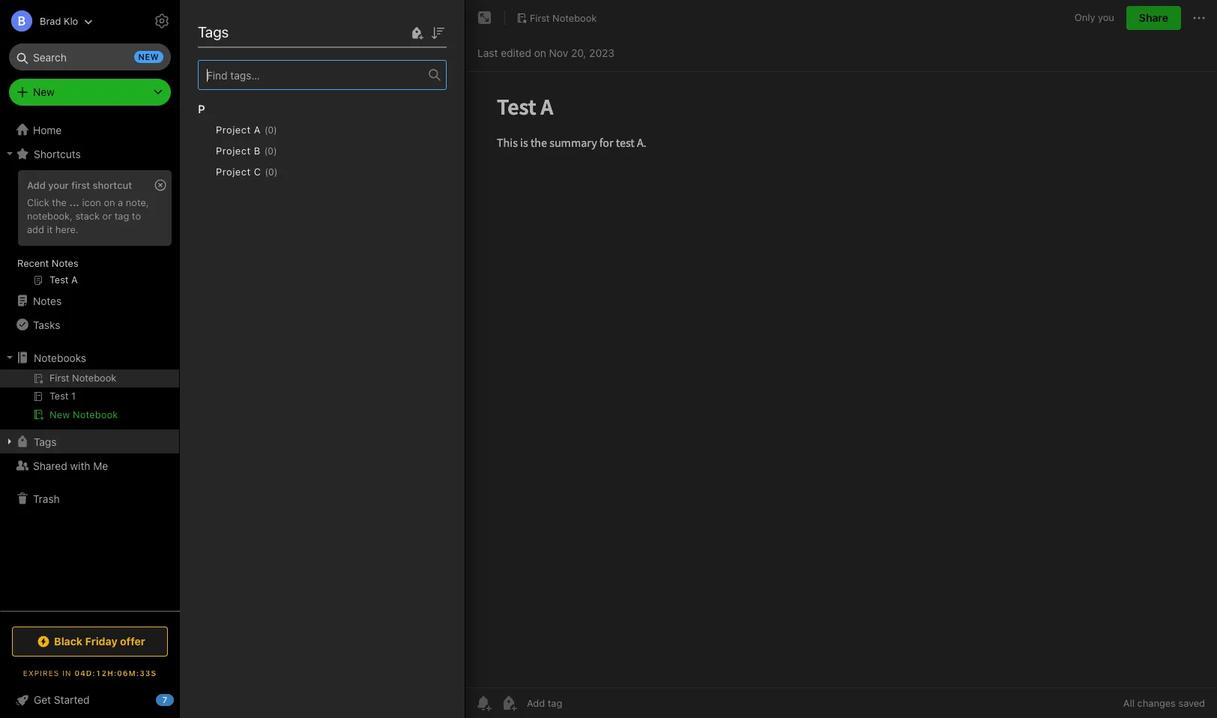 Task type: locate. For each thing, give the bounding box(es) containing it.
1 horizontal spatial first notebook
[[530, 12, 597, 24]]

trash
[[33, 492, 60, 505]]

stack
[[75, 210, 100, 222]]

black friday offer
[[54, 635, 145, 648]]

first
[[530, 12, 550, 24], [216, 15, 247, 32]]

( for project b
[[264, 145, 268, 156]]

1 horizontal spatial on
[[534, 46, 547, 59]]

or
[[102, 210, 112, 222]]

3 project from the top
[[216, 166, 251, 178]]

on up the 'or'
[[104, 196, 115, 208]]

1 note
[[198, 46, 227, 59]]

0 vertical spatial on
[[534, 46, 547, 59]]

1 vertical spatial tag actions field
[[277, 142, 301, 159]]

) inside project b ( 0 )
[[274, 145, 277, 156]]

first notebook inside first notebook button
[[530, 12, 597, 24]]

minutes
[[225, 132, 258, 144]]

0 horizontal spatial tags
[[34, 435, 57, 448]]

( for project c
[[265, 166, 268, 177]]

) for project b
[[274, 145, 277, 156]]

your
[[48, 179, 69, 191]]

note,
[[126, 196, 149, 208]]

all
[[1124, 697, 1135, 709]]

1 horizontal spatial a
[[254, 124, 261, 136]]

changes
[[1138, 697, 1176, 709]]

1 vertical spatial a
[[254, 124, 261, 136]]

0 for project c
[[268, 166, 274, 177]]

0 for project b
[[268, 145, 274, 156]]

a
[[199, 132, 204, 144], [118, 196, 123, 208]]

1 vertical spatial )
[[274, 145, 277, 156]]

tree
[[0, 118, 180, 610]]

) down ago
[[274, 145, 277, 156]]

0 vertical spatial a
[[199, 132, 204, 144]]

a
[[223, 86, 230, 99], [254, 124, 261, 136]]

) inside project a ( 0 )
[[274, 124, 277, 135]]

1 vertical spatial a
[[118, 196, 123, 208]]

( inside project b ( 0 )
[[264, 145, 268, 156]]

home
[[33, 123, 62, 136]]

2 vertical spatial (
[[265, 166, 268, 177]]

klo
[[64, 15, 78, 27]]

on
[[534, 46, 547, 59], [104, 196, 115, 208]]

tag actions field up tag actions image
[[277, 121, 301, 138]]

project b ( 0 )
[[216, 145, 277, 157]]

expires in 04d:12h:06m:32s
[[23, 669, 157, 678]]

0 inside project b ( 0 )
[[268, 145, 274, 156]]

is
[[223, 102, 231, 114]]

tags up shared
[[34, 435, 57, 448]]

started
[[54, 694, 90, 706]]

shortcut
[[93, 179, 132, 191]]

notebook inside button
[[553, 12, 597, 24]]

project c ( 0 )
[[216, 166, 278, 178]]

only
[[1075, 11, 1096, 23]]

0 vertical spatial )
[[274, 124, 277, 135]]

shortcuts button
[[0, 142, 179, 166]]

1 vertical spatial on
[[104, 196, 115, 208]]

0 horizontal spatial a
[[223, 86, 230, 99]]

0 horizontal spatial on
[[104, 196, 115, 208]]

project
[[216, 124, 251, 136], [216, 145, 251, 157], [216, 166, 251, 178]]

new up tags button
[[49, 409, 70, 421]]

1 horizontal spatial a
[[199, 132, 204, 144]]

tag actions image for project c
[[278, 166, 302, 178]]

0 vertical spatial new
[[33, 85, 55, 98]]

add tag image
[[500, 694, 518, 712]]

) inside project c ( 0 )
[[274, 166, 278, 177]]

0 horizontal spatial notebook
[[73, 409, 118, 421]]

project left the c
[[216, 166, 251, 178]]

notebook up "find tags…" text box
[[251, 15, 319, 32]]

tag actions image up tag actions image
[[277, 124, 301, 136]]

first notebook up note
[[216, 15, 319, 32]]

1 horizontal spatial tags
[[198, 23, 229, 40]]

notebook up tags button
[[73, 409, 118, 421]]

( right b
[[264, 145, 268, 156]]

get started
[[34, 694, 90, 706]]

sort options image
[[429, 24, 447, 42]]

notebooks
[[34, 351, 86, 364]]

for
[[299, 102, 313, 114]]

first up note
[[216, 15, 247, 32]]

shared with me
[[33, 459, 108, 472]]

new
[[138, 52, 159, 61]]

a up is
[[223, 86, 230, 99]]

tree containing home
[[0, 118, 180, 610]]

0 vertical spatial a
[[223, 86, 230, 99]]

first up last edited on nov 20, 2023
[[530, 12, 550, 24]]

a left few at left
[[199, 132, 204, 144]]

a inside p row group
[[254, 124, 261, 136]]

tag actions image down tag actions image
[[278, 166, 302, 178]]

1 horizontal spatial the
[[233, 102, 249, 114]]

1 vertical spatial tags
[[34, 435, 57, 448]]

1 project from the top
[[216, 124, 251, 136]]

tag actions image for project a
[[277, 124, 301, 136]]

few
[[207, 132, 222, 144]]

( inside project c ( 0 )
[[265, 166, 268, 177]]

1 vertical spatial (
[[264, 145, 268, 156]]

( right the c
[[265, 166, 268, 177]]

in
[[62, 669, 72, 678]]

Search text field
[[19, 43, 160, 70]]

notebook
[[553, 12, 597, 24], [251, 15, 319, 32], [73, 409, 118, 421]]

new up home
[[33, 85, 55, 98]]

shared
[[33, 459, 67, 472]]

0 horizontal spatial the
[[52, 196, 67, 208]]

project down is
[[216, 124, 251, 136]]

share button
[[1127, 6, 1182, 30]]

notebook inside "button"
[[73, 409, 118, 421]]

0 horizontal spatial a
[[118, 196, 123, 208]]

notebook for first notebook button
[[553, 12, 597, 24]]

a up tag
[[118, 196, 123, 208]]

tag actions image
[[277, 124, 301, 136], [278, 166, 302, 178]]

1 horizontal spatial first
[[530, 12, 550, 24]]

Tag actions field
[[277, 121, 301, 138], [277, 142, 301, 159], [278, 163, 302, 180]]

0 down this is the summary for test a.
[[268, 124, 274, 135]]

2 vertical spatial project
[[216, 166, 251, 178]]

1 vertical spatial the
[[52, 196, 67, 208]]

create new tag image
[[408, 24, 426, 42]]

1 vertical spatial 0
[[268, 145, 274, 156]]

new notebook group
[[0, 370, 179, 430]]

new inside new "popup button"
[[33, 85, 55, 98]]

notebook for new notebook "button"
[[73, 409, 118, 421]]

Note Editor text field
[[466, 72, 1218, 688]]

notes
[[52, 257, 78, 269], [33, 294, 62, 307]]

) for project a
[[274, 124, 277, 135]]

0 inside project c ( 0 )
[[268, 166, 274, 177]]

on left nov at left
[[534, 46, 547, 59]]

0 right the c
[[268, 166, 274, 177]]

0 inside project a ( 0 )
[[268, 124, 274, 135]]

a up b
[[254, 124, 261, 136]]

)
[[274, 124, 277, 135], [274, 145, 277, 156], [274, 166, 278, 177]]

notebook,
[[27, 210, 73, 222]]

share
[[1140, 11, 1169, 24]]

( inside project a ( 0 )
[[265, 124, 268, 135]]

the
[[233, 102, 249, 114], [52, 196, 67, 208]]

tags up the 1 note
[[198, 23, 229, 40]]

2 project from the top
[[216, 145, 251, 157]]

1 vertical spatial project
[[216, 145, 251, 157]]

notes up tasks
[[33, 294, 62, 307]]

a for test
[[223, 86, 230, 99]]

2 horizontal spatial notebook
[[553, 12, 597, 24]]

0 for project a
[[268, 124, 274, 135]]

1 vertical spatial tag actions image
[[278, 166, 302, 178]]

notebook up 20,
[[553, 12, 597, 24]]

the left '...'
[[52, 196, 67, 208]]

0 vertical spatial tag actions field
[[277, 121, 301, 138]]

0 vertical spatial project
[[216, 124, 251, 136]]

project down a few minutes ago
[[216, 145, 251, 157]]

note window element
[[466, 0, 1218, 718]]

tag actions field down tag actions image
[[278, 163, 302, 180]]

first notebook up nov at left
[[530, 12, 597, 24]]

( down this is the summary for test a.
[[265, 124, 268, 135]]

0 vertical spatial the
[[233, 102, 249, 114]]

) right the c
[[274, 166, 278, 177]]

first notebook
[[530, 12, 597, 24], [216, 15, 319, 32]]

0 vertical spatial (
[[265, 124, 268, 135]]

new inside new notebook "button"
[[49, 409, 70, 421]]

first
[[71, 179, 90, 191]]

0 vertical spatial 0
[[268, 124, 274, 135]]

2 vertical spatial )
[[274, 166, 278, 177]]

cell
[[0, 370, 179, 388]]

0 down ago
[[268, 145, 274, 156]]

edited
[[501, 46, 532, 59]]

this
[[199, 102, 220, 114]]

the right is
[[233, 102, 249, 114]]

group
[[0, 166, 179, 295]]

1 vertical spatial new
[[49, 409, 70, 421]]

new for new
[[33, 85, 55, 98]]

2 vertical spatial 0
[[268, 166, 274, 177]]

tags
[[198, 23, 229, 40], [34, 435, 57, 448]]

a.
[[337, 102, 347, 114]]

2 vertical spatial tag actions field
[[278, 163, 302, 180]]

0 vertical spatial tag actions image
[[277, 124, 301, 136]]

notes right recent
[[52, 257, 78, 269]]

tag actions field right ago
[[277, 142, 301, 159]]

trash link
[[0, 487, 179, 511]]

0 horizontal spatial first
[[216, 15, 247, 32]]

on inside icon on a note, notebook, stack or tag to add it here.
[[104, 196, 115, 208]]

) down summary on the left top of page
[[274, 124, 277, 135]]



Task type: vqa. For each thing, say whether or not it's contained in the screenshot.
the bottommost tab list
no



Task type: describe. For each thing, give the bounding box(es) containing it.
new notebook button
[[0, 406, 179, 424]]

last edited on nov 20, 2023
[[478, 46, 615, 59]]

tag actions field for project a
[[277, 121, 301, 138]]

test
[[316, 102, 334, 114]]

a inside icon on a note, notebook, stack or tag to add it here.
[[118, 196, 123, 208]]

friday
[[85, 635, 118, 648]]

tags button
[[0, 430, 179, 454]]

a few minutes ago
[[199, 132, 277, 144]]

shared with me link
[[0, 454, 179, 478]]

summary
[[252, 102, 297, 114]]

get
[[34, 694, 51, 706]]

new button
[[9, 79, 171, 106]]

0 vertical spatial notes
[[52, 257, 78, 269]]

new search field
[[19, 43, 163, 70]]

7
[[163, 695, 167, 705]]

expires
[[23, 669, 59, 678]]

p
[[198, 102, 205, 115]]

expand notebooks image
[[4, 352, 16, 364]]

only you
[[1075, 11, 1115, 23]]

last
[[478, 46, 498, 59]]

( for project a
[[265, 124, 268, 135]]

nov
[[549, 46, 569, 59]]

icon
[[82, 196, 101, 208]]

black
[[54, 635, 83, 648]]

add
[[27, 179, 46, 191]]

add
[[27, 223, 44, 235]]

new notebook
[[49, 409, 118, 421]]

brad
[[40, 15, 61, 27]]

group containing add your first shortcut
[[0, 166, 179, 295]]

notebooks link
[[0, 346, 179, 370]]

1
[[198, 46, 203, 59]]

notes link
[[0, 289, 179, 313]]

tag actions field for project c
[[278, 163, 302, 180]]

to
[[132, 210, 141, 222]]

icon on a note, notebook, stack or tag to add it here.
[[27, 196, 149, 235]]

here.
[[55, 223, 78, 235]]

saved
[[1179, 697, 1206, 709]]

project a ( 0 )
[[216, 124, 277, 136]]

project for project c
[[216, 166, 251, 178]]

home link
[[0, 118, 180, 142]]

tag
[[115, 210, 129, 222]]

Sort field
[[429, 23, 447, 42]]

new for new notebook
[[49, 409, 70, 421]]

c
[[254, 166, 261, 178]]

Find tags… text field
[[199, 65, 429, 85]]

) for project c
[[274, 166, 278, 177]]

tasks button
[[0, 313, 179, 337]]

first inside button
[[530, 12, 550, 24]]

brad klo
[[40, 15, 78, 27]]

tag actions field for project b
[[277, 142, 301, 159]]

you
[[1099, 11, 1115, 23]]

2023
[[589, 46, 615, 59]]

expand note image
[[476, 9, 494, 27]]

it
[[47, 223, 53, 235]]

04d:12h:06m:32s
[[75, 669, 157, 678]]

shortcuts
[[34, 147, 81, 160]]

Account field
[[0, 6, 93, 36]]

ago
[[261, 132, 277, 144]]

project for project a
[[216, 124, 251, 136]]

the inside group
[[52, 196, 67, 208]]

1 horizontal spatial notebook
[[251, 15, 319, 32]]

with
[[70, 459, 90, 472]]

project for project b
[[216, 145, 251, 157]]

tag actions image
[[277, 145, 301, 157]]

tags inside button
[[34, 435, 57, 448]]

0 vertical spatial tags
[[198, 23, 229, 40]]

settings image
[[153, 12, 171, 30]]

recent notes
[[17, 257, 78, 269]]

offer
[[120, 635, 145, 648]]

click
[[27, 196, 49, 208]]

black friday offer button
[[12, 627, 168, 657]]

20,
[[571, 46, 587, 59]]

...
[[69, 196, 79, 208]]

0 horizontal spatial first notebook
[[216, 15, 319, 32]]

this is the summary for test a.
[[199, 102, 347, 114]]

test
[[199, 86, 220, 99]]

p row group
[[198, 90, 459, 204]]

click the ...
[[27, 196, 79, 208]]

add your first shortcut
[[27, 179, 132, 191]]

note
[[206, 46, 227, 59]]

expand tags image
[[4, 436, 16, 448]]

on inside note window element
[[534, 46, 547, 59]]

1 vertical spatial notes
[[33, 294, 62, 307]]

all changes saved
[[1124, 697, 1206, 709]]

recent
[[17, 257, 49, 269]]

me
[[93, 459, 108, 472]]

first notebook button
[[511, 7, 602, 28]]

a for project
[[254, 124, 261, 136]]

Help and Learning task checklist field
[[0, 688, 180, 712]]

add a reminder image
[[475, 694, 493, 712]]

test a
[[199, 86, 230, 99]]

click to collapse image
[[174, 691, 186, 709]]

b
[[254, 145, 261, 157]]

tasks
[[33, 318, 60, 331]]



